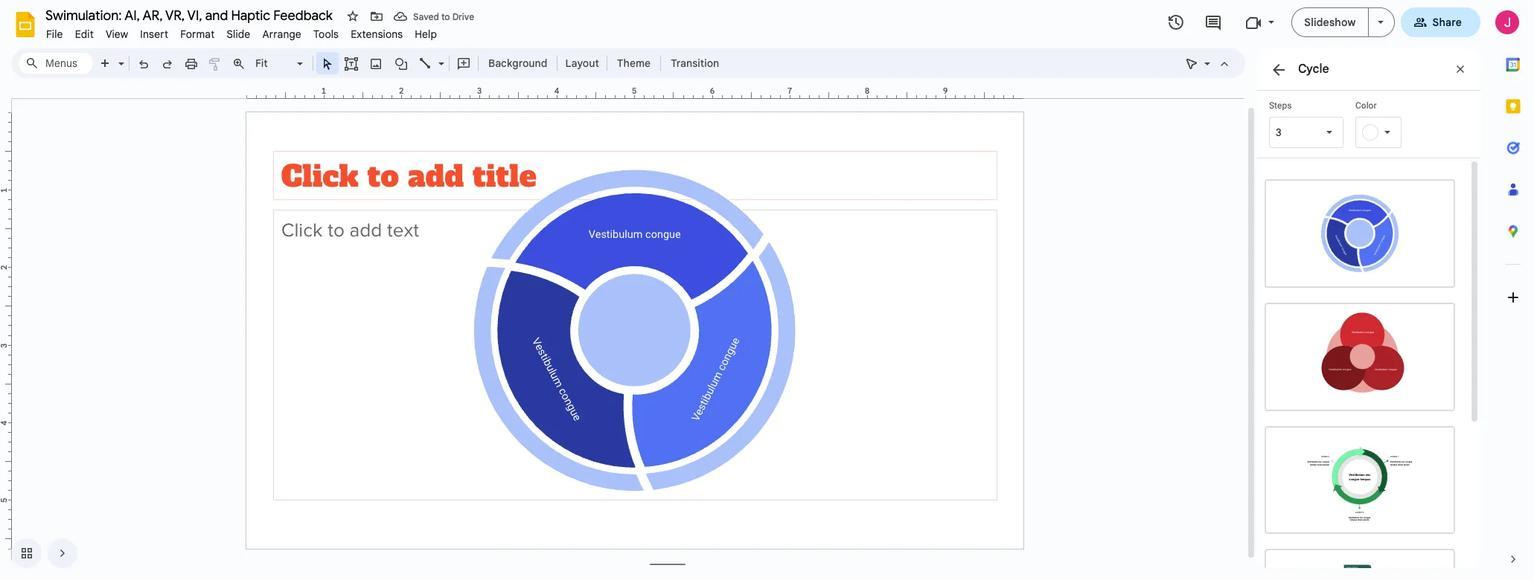 Task type: locate. For each thing, give the bounding box(es) containing it.
help menu item
[[409, 25, 443, 43]]

Rename text field
[[40, 6, 341, 24]]

view menu item
[[100, 25, 134, 43]]

insert
[[140, 28, 168, 41]]

color
[[1355, 100, 1377, 111]]

tools
[[313, 28, 339, 41]]

menu bar inside menu bar banner
[[40, 19, 443, 44]]

share
[[1433, 16, 1462, 29]]

menu bar containing file
[[40, 19, 443, 44]]

drive
[[452, 11, 474, 22]]

saved to drive button
[[390, 6, 478, 27]]

layout
[[565, 57, 599, 70]]

cycle section
[[1257, 48, 1481, 581]]

theme
[[617, 57, 651, 70]]

tab list
[[1492, 44, 1534, 539]]

steps
[[1269, 100, 1292, 111]]

tab list inside menu bar banner
[[1492, 44, 1534, 539]]

color button
[[1355, 100, 1430, 148]]

view
[[106, 28, 128, 41]]

Cycle with three circles surrounding a smaller central circle. Accent color: #db4437, close to light red berry 1. radio
[[1257, 295, 1463, 419]]

new slide with layout image
[[115, 54, 124, 59]]

file menu item
[[40, 25, 69, 43]]

steps list box
[[1269, 100, 1344, 148]]

option group inside cycle section
[[1257, 159, 1469, 581]]

help
[[415, 28, 437, 41]]

cycle
[[1298, 62, 1329, 77]]

navigation
[[0, 527, 77, 581]]

insert menu item
[[134, 25, 174, 43]]

tools menu item
[[307, 25, 345, 43]]

share button
[[1401, 7, 1481, 37]]

saved to drive
[[413, 11, 474, 22]]

main toolbar
[[92, 52, 727, 74]]

Zoom field
[[251, 53, 310, 74]]

menu bar
[[40, 19, 443, 44]]

option group
[[1257, 159, 1469, 581]]



Task type: describe. For each thing, give the bounding box(es) containing it.
slideshow button
[[1292, 7, 1369, 37]]

background
[[488, 57, 547, 70]]

arrange menu item
[[256, 25, 307, 43]]

start slideshow (⌘+enter) image
[[1377, 21, 1383, 24]]

saved
[[413, 11, 439, 22]]

format
[[180, 28, 215, 41]]

edit menu item
[[69, 25, 100, 43]]

extensions menu item
[[345, 25, 409, 43]]

3
[[1276, 127, 1282, 138]]

transition button
[[664, 52, 726, 74]]

file
[[46, 28, 63, 41]]

edit
[[75, 28, 94, 41]]

live pointer settings image
[[1201, 54, 1210, 59]]

cycle application
[[0, 0, 1534, 581]]

extensions
[[351, 28, 403, 41]]

format menu item
[[174, 25, 221, 43]]

Star checkbox
[[342, 6, 363, 27]]

mode and view toolbar
[[1180, 48, 1236, 78]]

layout button
[[561, 52, 604, 74]]

slideshow
[[1304, 16, 1356, 29]]

insert image image
[[367, 53, 384, 74]]

theme button
[[610, 52, 657, 74]]

Cycle with three arrows forming a circle. Accent color: #0f9d58, close to green 11. radio
[[1257, 419, 1463, 542]]

Zoom text field
[[253, 53, 295, 74]]

background button
[[482, 52, 554, 74]]

Menus field
[[19, 53, 93, 74]]

to
[[441, 11, 450, 22]]

navigation inside cycle application
[[0, 527, 77, 581]]

arrange
[[262, 28, 301, 41]]

shape image
[[393, 53, 410, 74]]

menu bar banner
[[0, 0, 1534, 581]]

Cycle with three sections. Accent color: #4285f4, close to cornflower blue. radio
[[1257, 172, 1463, 295]]

slide menu item
[[221, 25, 256, 43]]

transition
[[671, 57, 719, 70]]

Cycle with three rectangular shapes along a circular arrow. Accent color: #26a69a, close to green 11. radio
[[1257, 542, 1463, 581]]

slide
[[227, 28, 250, 41]]



Task type: vqa. For each thing, say whether or not it's contained in the screenshot.
application
no



